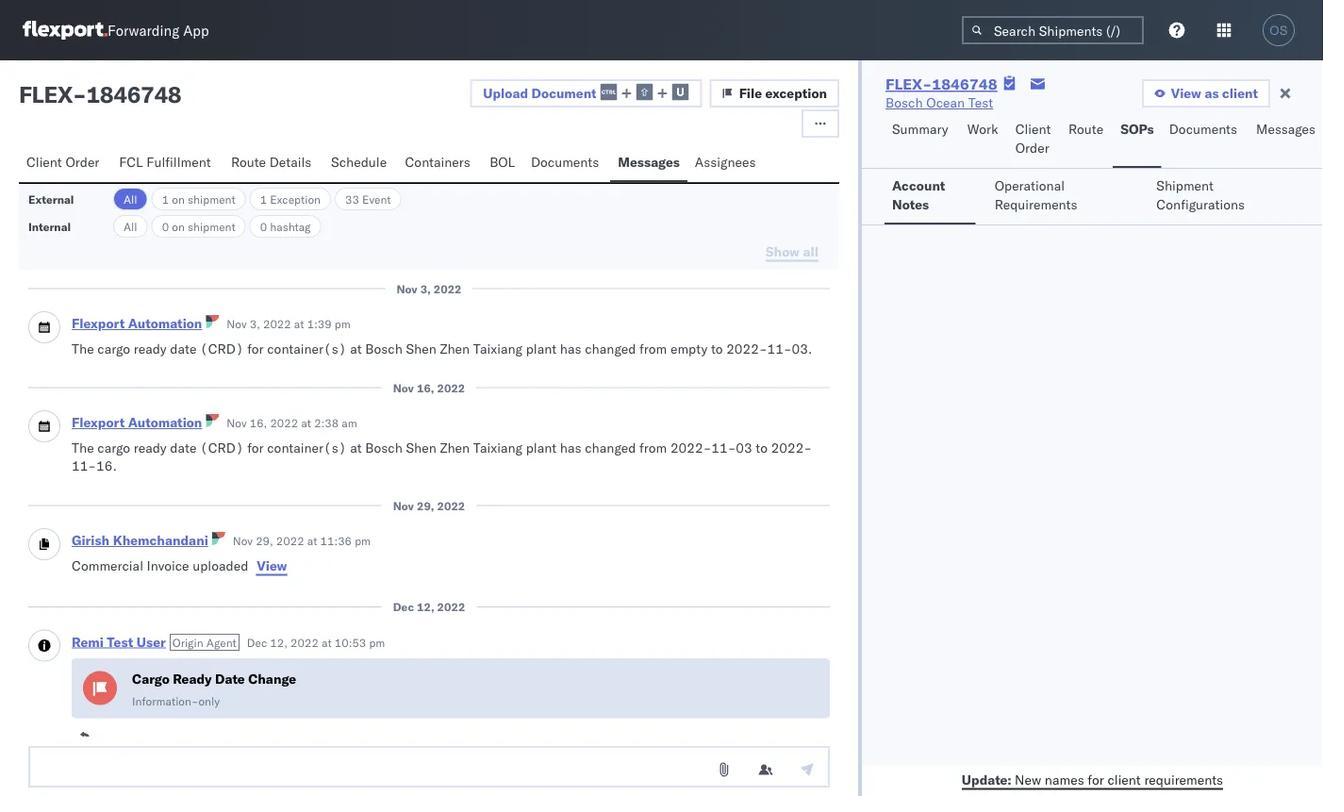 Task type: locate. For each thing, give the bounding box(es) containing it.
nov left 1:39
[[227, 317, 247, 331]]

0 horizontal spatial dec
[[247, 635, 267, 649]]

client order up operational
[[1015, 121, 1051, 156]]

1 changed from the top
[[585, 340, 636, 357]]

for down nov 16, 2022 at 2:38 am
[[247, 439, 264, 456]]

flexport automation
[[72, 315, 202, 332], [72, 414, 202, 431]]

1 vertical spatial taixiang
[[473, 439, 523, 456]]

1 horizontal spatial 16,
[[417, 381, 434, 395]]

shipment for 0 on shipment
[[188, 219, 235, 233]]

nov up uploaded
[[233, 534, 253, 548]]

2 all button from the top
[[113, 215, 148, 238]]

order up operational
[[1015, 140, 1049, 156]]

all button
[[113, 188, 148, 210], [113, 215, 148, 238]]

shipment for 1 on shipment
[[188, 192, 235, 206]]

0 vertical spatial 29,
[[417, 498, 434, 512]]

2 automation from the top
[[128, 414, 202, 431]]

to
[[711, 340, 723, 357], [756, 439, 768, 456]]

16, down the cargo ready date (crd) for container(s)  at bosch shen zhen taixiang plant has changed from empty to 2022-11-03.
[[417, 381, 434, 395]]

3,
[[420, 282, 431, 296], [250, 317, 260, 331]]

from
[[639, 340, 667, 357], [639, 439, 667, 456]]

order up external
[[65, 154, 99, 170]]

client up external
[[26, 154, 62, 170]]

2 horizontal spatial 2022-
[[771, 439, 812, 456]]

1 horizontal spatial messages
[[1256, 121, 1316, 137]]

(crd) down nov 3, 2022 at 1:39 pm
[[200, 340, 244, 357]]

nov
[[397, 282, 418, 296], [227, 317, 247, 331], [393, 381, 414, 395], [227, 416, 247, 430], [393, 498, 414, 512], [233, 534, 253, 548]]

0 vertical spatial shipment
[[188, 192, 235, 206]]

1 vertical spatial date
[[170, 439, 197, 456]]

1 ready from the top
[[134, 340, 167, 357]]

automation for the cargo ready date (crd) for container(s)  at bosch shen zhen taixiang plant has changed from 2022-11-03 to 2022- 11-16.
[[128, 414, 202, 431]]

file exception
[[739, 85, 827, 101]]

2 horizontal spatial 0
[[785, 766, 792, 780]]

2 zhen from the top
[[440, 439, 470, 456]]

route left the sops
[[1069, 121, 1104, 137]]

2 from from the top
[[639, 439, 667, 456]]

client order up external
[[26, 154, 99, 170]]

1846748
[[932, 75, 998, 93], [86, 80, 181, 108]]

at left 11:36
[[307, 534, 317, 548]]

0 horizontal spatial messages
[[618, 154, 680, 170]]

1 from from the top
[[639, 340, 667, 357]]

date inside the cargo ready date (crd) for container(s)  at bosch shen zhen taixiang plant has changed from 2022-11-03 to 2022- 11-16.
[[170, 439, 197, 456]]

0 horizontal spatial 16,
[[250, 416, 267, 430]]

1 vertical spatial on
[[172, 219, 185, 233]]

0 horizontal spatial documents
[[531, 154, 599, 170]]

Search Shipments (/) text field
[[962, 16, 1144, 44]]

flex-1846748 link
[[886, 75, 998, 93]]

1846748 up ocean
[[932, 75, 998, 93]]

documents
[[1169, 121, 1237, 137], [531, 154, 599, 170]]

app
[[183, 21, 209, 39]]

plant
[[526, 340, 557, 357], [526, 439, 557, 456]]

1 zhen from the top
[[440, 340, 470, 357]]

0 vertical spatial test
[[968, 94, 993, 111]]

(crd) for the cargo ready date (crd) for container(s)  at bosch shen zhen taixiang plant has changed from empty to 2022-11-03.
[[200, 340, 244, 357]]

document
[[531, 85, 597, 101]]

0 vertical spatial (crd)
[[200, 340, 244, 357]]

1 date from the top
[[170, 340, 197, 357]]

0 vertical spatial bosch
[[886, 94, 923, 111]]

3, left 1:39
[[250, 317, 260, 331]]

0 vertical spatial ready
[[134, 340, 167, 357]]

1 horizontal spatial 11-
[[711, 439, 736, 456]]

client order for right client order button
[[1015, 121, 1051, 156]]

1
[[162, 192, 169, 206], [260, 192, 267, 206]]

date
[[170, 340, 197, 357], [170, 439, 197, 456]]

bosch
[[886, 94, 923, 111], [365, 340, 403, 357], [365, 439, 403, 456]]

on
[[172, 192, 185, 206], [172, 219, 185, 233]]

1 flexport from the top
[[72, 315, 125, 332]]

0 vertical spatial 11-
[[767, 340, 792, 357]]

10:53
[[335, 635, 366, 649]]

view as client button
[[1142, 79, 1270, 108]]

(crd) inside the cargo ready date (crd) for container(s)  at bosch shen zhen taixiang plant has changed from 2022-11-03 to 2022- 11-16.
[[200, 439, 244, 456]]

1 vertical spatial test
[[107, 633, 133, 650]]

16, left 2:38
[[250, 416, 267, 430]]

0 vertical spatial 3,
[[420, 282, 431, 296]]

0 vertical spatial taixiang
[[473, 340, 523, 357]]

pm right 11:36
[[355, 534, 371, 548]]

1 (crd) from the top
[[200, 340, 244, 357]]

for inside the cargo ready date (crd) for container(s)  at bosch shen zhen taixiang plant has changed from 2022-11-03 to 2022- 11-16.
[[247, 439, 264, 456]]

1 horizontal spatial documents button
[[1162, 112, 1249, 168]]

the
[[72, 340, 94, 357], [72, 439, 94, 456]]

view
[[1171, 85, 1202, 101], [257, 557, 287, 573]]

1 horizontal spatial 1
[[260, 192, 267, 206]]

29, up view button
[[256, 534, 273, 548]]

shipment up "0 on shipment"
[[188, 192, 235, 206]]

documents button down view as client button
[[1162, 112, 1249, 168]]

bol button
[[482, 145, 523, 182]]

container(s) down 1:39
[[267, 340, 347, 357]]

nov left 2:38
[[227, 416, 247, 430]]

remi test user origin agent
[[72, 633, 237, 650]]

cargo inside the cargo ready date (crd) for container(s)  at bosch shen zhen taixiang plant has changed from 2022-11-03 to 2022- 11-16.
[[97, 439, 130, 456]]

(crd) for the cargo ready date (crd) for container(s)  at bosch shen zhen taixiang plant has changed from 2022-11-03 to 2022- 11-16.
[[200, 439, 244, 456]]

details
[[269, 154, 312, 170]]

test left user
[[107, 633, 133, 650]]

2 container(s) from the top
[[267, 439, 347, 456]]

1 vertical spatial pm
[[355, 534, 371, 548]]

forwarding app
[[108, 21, 209, 39]]

1 horizontal spatial client order
[[1015, 121, 1051, 156]]

1 container(s) from the top
[[267, 340, 347, 357]]

0 horizontal spatial 11-
[[72, 458, 96, 474]]

from left empty
[[639, 340, 667, 357]]

as
[[1205, 85, 1219, 101]]

client order button up external
[[19, 145, 112, 182]]

at
[[294, 317, 304, 331], [350, 340, 362, 357], [301, 416, 311, 430], [350, 439, 362, 456], [307, 534, 317, 548], [322, 635, 332, 649]]

for down nov 3, 2022 at 1:39 pm
[[247, 340, 264, 357]]

1 has from the top
[[560, 340, 582, 357]]

0 vertical spatial shen
[[406, 340, 437, 357]]

0 vertical spatial plant
[[526, 340, 557, 357]]

1 vertical spatial for
[[247, 439, 264, 456]]

information-
[[132, 694, 198, 708]]

date for the cargo ready date (crd) for container(s)  at bosch shen zhen taixiang plant has changed from 2022-11-03 to 2022- 11-16.
[[170, 439, 197, 456]]

2 ready from the top
[[134, 439, 167, 456]]

shen inside the cargo ready date (crd) for container(s)  at bosch shen zhen taixiang plant has changed from 2022-11-03 to 2022- 11-16.
[[406, 439, 437, 456]]

0 horizontal spatial 29,
[[256, 534, 273, 548]]

1 flexport automation button from the top
[[72, 315, 202, 332]]

2 flexport from the top
[[72, 414, 125, 431]]

1 horizontal spatial client order button
[[1008, 112, 1061, 168]]

bosch inside the cargo ready date (crd) for container(s)  at bosch shen zhen taixiang plant has changed from 2022-11-03 to 2022- 11-16.
[[365, 439, 403, 456]]

0 horizontal spatial client order button
[[19, 145, 112, 182]]

0 vertical spatial has
[[560, 340, 582, 357]]

on for 0
[[172, 219, 185, 233]]

flexport automation for the cargo ready date (crd) for container(s)  at bosch shen zhen taixiang plant has changed from 2022-11-03 to 2022- 11-16.
[[72, 414, 202, 431]]

taixiang inside the cargo ready date (crd) for container(s)  at bosch shen zhen taixiang plant has changed from 2022-11-03 to 2022- 11-16.
[[473, 439, 523, 456]]

fcl fulfillment
[[119, 154, 211, 170]]

origin
[[172, 635, 203, 649]]

for right names on the right bottom of page
[[1088, 771, 1104, 788]]

flexport
[[72, 315, 125, 332], [72, 414, 125, 431]]

invoice
[[147, 557, 189, 573]]

3, up the cargo ready date (crd) for container(s)  at bosch shen zhen taixiang plant has changed from empty to 2022-11-03.
[[420, 282, 431, 296]]

12,
[[417, 600, 434, 614], [270, 635, 288, 649]]

zhen for empty
[[440, 340, 470, 357]]

view down nov 29, 2022 at 11:36 pm
[[257, 557, 287, 573]]

at down am
[[350, 439, 362, 456]]

documents down view as client button
[[1169, 121, 1237, 137]]

pm for flexport automation
[[335, 317, 351, 331]]

1 vertical spatial container(s)
[[267, 439, 347, 456]]

-
[[73, 80, 86, 108]]

documents button right bol
[[523, 145, 610, 182]]

1 vertical spatial 12,
[[270, 635, 288, 649]]

cargo
[[132, 670, 170, 687]]

client right "work"
[[1015, 121, 1051, 137]]

2:38
[[314, 416, 339, 430]]

client order button
[[1008, 112, 1061, 168], [19, 145, 112, 182]]

changed inside the cargo ready date (crd) for container(s)  at bosch shen zhen taixiang plant has changed from 2022-11-03 to 2022- 11-16.
[[585, 439, 636, 456]]

at inside the cargo ready date (crd) for container(s)  at bosch shen zhen taixiang plant has changed from 2022-11-03 to 2022- 11-16.
[[350, 439, 362, 456]]

2 all from the top
[[124, 219, 137, 233]]

has for empty
[[560, 340, 582, 357]]

0 vertical spatial zhen
[[440, 340, 470, 357]]

event
[[362, 192, 391, 206]]

nov 16, 2022
[[393, 381, 465, 395]]

1 vertical spatial from
[[639, 439, 667, 456]]

1 horizontal spatial client
[[1015, 121, 1051, 137]]

commercial
[[72, 557, 143, 573]]

update: new names for client requirements
[[962, 771, 1223, 788]]

2 the from the top
[[72, 439, 94, 456]]

all for 1
[[124, 192, 137, 206]]

1 for 1 on shipment
[[162, 192, 169, 206]]

client for client order button to the left
[[26, 154, 62, 170]]

client left requirements
[[1108, 771, 1141, 788]]

client inside button
[[1222, 85, 1258, 101]]

1 vertical spatial 3,
[[250, 317, 260, 331]]

names
[[1045, 771, 1084, 788]]

pm right 1:39
[[335, 317, 351, 331]]

0 inside button
[[785, 766, 792, 780]]

1 on from the top
[[172, 192, 185, 206]]

nov up the cargo ready date (crd) for container(s)  at bosch shen zhen taixiang plant has changed from empty to 2022-11-03.
[[397, 282, 418, 296]]

route
[[1069, 121, 1104, 137], [231, 154, 266, 170]]

1 horizontal spatial client
[[1222, 85, 1258, 101]]

2 (crd) from the top
[[200, 439, 244, 456]]

configurations
[[1157, 196, 1245, 213]]

0 vertical spatial 12,
[[417, 600, 434, 614]]

documents right bol button
[[531, 154, 599, 170]]

ready for the cargo ready date (crd) for container(s)  at bosch shen zhen taixiang plant has changed from empty to 2022-11-03.
[[134, 340, 167, 357]]

bosch down flex-
[[886, 94, 923, 111]]

1 horizontal spatial 0
[[260, 219, 267, 233]]

1 shipment from the top
[[188, 192, 235, 206]]

1 1 from the left
[[162, 192, 169, 206]]

test up "work"
[[968, 94, 993, 111]]

on down 1 on shipment
[[172, 219, 185, 233]]

0 vertical spatial changed
[[585, 340, 636, 357]]

2 shen from the top
[[406, 439, 437, 456]]

33 event
[[345, 192, 391, 206]]

shen up nov 29, 2022
[[406, 439, 437, 456]]

dec for dec 12, 2022 at 10:53 pm
[[247, 635, 267, 649]]

29, for nov 29, 2022 at 11:36 pm
[[256, 534, 273, 548]]

1 vertical spatial (crd)
[[200, 439, 244, 456]]

client right the as
[[1222, 85, 1258, 101]]

1 plant from the top
[[526, 340, 557, 357]]

1 all from the top
[[124, 192, 137, 206]]

the inside the cargo ready date (crd) for container(s)  at bosch shen zhen taixiang plant has changed from 2022-11-03 to 2022- 11-16.
[[72, 439, 94, 456]]

upload document button
[[470, 79, 702, 108]]

29, for nov 29, 2022
[[417, 498, 434, 512]]

1 horizontal spatial 3,
[[420, 282, 431, 296]]

messages
[[1256, 121, 1316, 137], [618, 154, 680, 170]]

1 shen from the top
[[406, 340, 437, 357]]

1 vertical spatial all
[[124, 219, 137, 233]]

1 vertical spatial automation
[[128, 414, 202, 431]]

2 has from the top
[[560, 439, 582, 456]]

1 horizontal spatial test
[[968, 94, 993, 111]]

1 vertical spatial ready
[[134, 439, 167, 456]]

2 plant from the top
[[526, 439, 557, 456]]

on for 1
[[172, 192, 185, 206]]

container(s) down nov 16, 2022 at 2:38 am
[[267, 439, 347, 456]]

0 vertical spatial all
[[124, 192, 137, 206]]

2 shipment from the top
[[188, 219, 235, 233]]

1 vertical spatial changed
[[585, 439, 636, 456]]

ready for the cargo ready date (crd) for container(s)  at bosch shen zhen taixiang plant has changed from 2022-11-03 to 2022- 11-16.
[[134, 439, 167, 456]]

client order button up operational
[[1008, 112, 1061, 168]]

dec
[[393, 600, 414, 614], [247, 635, 267, 649]]

0 vertical spatial on
[[172, 192, 185, 206]]

nov 16, 2022 at 2:38 am
[[227, 416, 357, 430]]

nov down the cargo ready date (crd) for container(s)  at bosch shen zhen taixiang plant has changed from 2022-11-03 to 2022- 11-16.
[[393, 498, 414, 512]]

documents button
[[1162, 112, 1249, 168], [523, 145, 610, 182]]

1 vertical spatial 29,
[[256, 534, 273, 548]]

1 horizontal spatial view
[[1171, 85, 1202, 101]]

nov 29, 2022 at 11:36 pm
[[233, 534, 371, 548]]

2022 for nov 3, 2022 at 1:39 pm
[[263, 317, 291, 331]]

ready inside the cargo ready date (crd) for container(s)  at bosch shen zhen taixiang plant has changed from 2022-11-03 to 2022- 11-16.
[[134, 439, 167, 456]]

1 vertical spatial shen
[[406, 439, 437, 456]]

0 horizontal spatial 1
[[162, 192, 169, 206]]

(crd) down nov 16, 2022 at 2:38 am
[[200, 439, 244, 456]]

all
[[124, 192, 137, 206], [124, 219, 137, 233]]

1 vertical spatial dec
[[247, 635, 267, 649]]

1 vertical spatial the
[[72, 439, 94, 456]]

all button for 1
[[113, 188, 148, 210]]

1 down 'fcl fulfillment' button at the top of page
[[162, 192, 169, 206]]

1 vertical spatial route
[[231, 154, 266, 170]]

on up "0 on shipment"
[[172, 192, 185, 206]]

1 flexport automation from the top
[[72, 315, 202, 332]]

flexport automation button for the cargo ready date (crd) for container(s)  at bosch shen zhen taixiang plant has changed from 2022-11-03 to 2022- 11-16.
[[72, 414, 202, 431]]

fcl fulfillment button
[[112, 145, 223, 182]]

am
[[342, 416, 357, 430]]

0 vertical spatial pm
[[335, 317, 351, 331]]

from inside the cargo ready date (crd) for container(s)  at bosch shen zhen taixiang plant has changed from 2022-11-03 to 2022- 11-16.
[[639, 439, 667, 456]]

0 horizontal spatial to
[[711, 340, 723, 357]]

0 vertical spatial all button
[[113, 188, 148, 210]]

dec for dec 12, 2022
[[393, 600, 414, 614]]

2 1 from the left
[[260, 192, 267, 206]]

None text field
[[28, 746, 830, 788]]

1 all button from the top
[[113, 188, 148, 210]]

0 horizontal spatial 3,
[[250, 317, 260, 331]]

client
[[1222, 85, 1258, 101], [1108, 771, 1141, 788]]

1 vertical spatial to
[[756, 439, 768, 456]]

2022 for nov 29, 2022
[[437, 498, 465, 512]]

shipment down 1 on shipment
[[188, 219, 235, 233]]

the for the cargo ready date (crd) for container(s)  at bosch shen zhen taixiang plant has changed from 2022-11-03 to 2022- 11-16.
[[72, 439, 94, 456]]

0 hashtag
[[260, 219, 311, 233]]

1 vertical spatial flexport automation
[[72, 414, 202, 431]]

12, for dec 12, 2022 at 10:53 pm
[[270, 635, 288, 649]]

upload document
[[483, 85, 597, 101]]

29,
[[417, 498, 434, 512], [256, 534, 273, 548]]

2 changed from the top
[[585, 439, 636, 456]]

1 automation from the top
[[128, 315, 202, 332]]

at left 2:38
[[301, 416, 311, 430]]

29, down the cargo ready date (crd) for container(s)  at bosch shen zhen taixiang plant has changed from 2022-11-03 to 2022- 11-16.
[[417, 498, 434, 512]]

0 vertical spatial the
[[72, 340, 94, 357]]

flexport for the cargo ready date (crd) for container(s)  at bosch shen zhen taixiang plant has changed from empty to 2022-11-03.
[[72, 315, 125, 332]]

bosch for the cargo ready date (crd) for container(s)  at bosch shen zhen taixiang plant has changed from empty to 2022-11-03.
[[365, 340, 403, 357]]

zhen up 'nov 16, 2022'
[[440, 340, 470, 357]]

0
[[162, 219, 169, 233], [260, 219, 267, 233], [785, 766, 792, 780]]

messages button left assignees
[[610, 145, 687, 182]]

date for the cargo ready date (crd) for container(s)  at bosch shen zhen taixiang plant has changed from empty to 2022-11-03.
[[170, 340, 197, 357]]

zhen inside the cargo ready date (crd) for container(s)  at bosch shen zhen taixiang plant has changed from 2022-11-03 to 2022- 11-16.
[[440, 439, 470, 456]]

container(s)
[[267, 340, 347, 357], [267, 439, 347, 456]]

2 vertical spatial bosch
[[365, 439, 403, 456]]

2022- left 03 on the right bottom of page
[[670, 439, 711, 456]]

from for empty
[[639, 340, 667, 357]]

1846748 down forwarding
[[86, 80, 181, 108]]

2 date from the top
[[170, 439, 197, 456]]

2 flexport automation button from the top
[[72, 414, 202, 431]]

from left 03 on the right bottom of page
[[639, 439, 667, 456]]

bosch up 'nov 16, 2022'
[[365, 340, 403, 357]]

0 vertical spatial flexport automation
[[72, 315, 202, 332]]

2 taixiang from the top
[[473, 439, 523, 456]]

2 on from the top
[[172, 219, 185, 233]]

2022- left 03.
[[726, 340, 767, 357]]

3, for nov 3, 2022 at 1:39 pm
[[250, 317, 260, 331]]

2022-
[[726, 340, 767, 357], [670, 439, 711, 456], [771, 439, 812, 456]]

at left 1:39
[[294, 317, 304, 331]]

flexport. image
[[23, 21, 108, 40]]

0 vertical spatial container(s)
[[267, 340, 347, 357]]

0 horizontal spatial order
[[65, 154, 99, 170]]

messages button down view as client
[[1249, 112, 1323, 168]]

1 vertical spatial cargo
[[97, 439, 130, 456]]

0 vertical spatial dec
[[393, 600, 414, 614]]

client for right client order button
[[1015, 121, 1051, 137]]

plant inside the cargo ready date (crd) for container(s)  at bosch shen zhen taixiang plant has changed from 2022-11-03 to 2022- 11-16.
[[526, 439, 557, 456]]

2022- right 03 on the right bottom of page
[[771, 439, 812, 456]]

has for 2022-
[[560, 439, 582, 456]]

2022 for nov 29, 2022 at 11:36 pm
[[276, 534, 304, 548]]

0 vertical spatial date
[[170, 340, 197, 357]]

ready
[[173, 670, 212, 687]]

view left the as
[[1171, 85, 1202, 101]]

1 cargo from the top
[[97, 340, 130, 357]]

pm right the 10:53
[[369, 635, 385, 649]]

0 horizontal spatial 12,
[[270, 635, 288, 649]]

2 horizontal spatial 11-
[[767, 340, 792, 357]]

1 vertical spatial shipment
[[188, 219, 235, 233]]

2022 for dec 12, 2022
[[437, 600, 465, 614]]

messages down view as client
[[1256, 121, 1316, 137]]

1 horizontal spatial 12,
[[417, 600, 434, 614]]

plant for empty
[[526, 340, 557, 357]]

shen up 'nov 16, 2022'
[[406, 340, 437, 357]]

pm for girish khemchandani
[[355, 534, 371, 548]]

1 the from the top
[[72, 340, 94, 357]]

forwarding app link
[[23, 21, 209, 40]]

messages left assignees
[[618, 154, 680, 170]]

bosch up nov 29, 2022
[[365, 439, 403, 456]]

to right 03 on the right bottom of page
[[756, 439, 768, 456]]

33
[[345, 192, 359, 206]]

1 vertical spatial documents
[[531, 154, 599, 170]]

1 horizontal spatial to
[[756, 439, 768, 456]]

taixiang
[[473, 340, 523, 357], [473, 439, 523, 456]]

1 vertical spatial client
[[26, 154, 62, 170]]

nov down the cargo ready date (crd) for container(s)  at bosch shen zhen taixiang plant has changed from empty to 2022-11-03.
[[393, 381, 414, 395]]

0 horizontal spatial client
[[26, 154, 62, 170]]

container(s) inside the cargo ready date (crd) for container(s)  at bosch shen zhen taixiang plant has changed from 2022-11-03 to 2022- 11-16.
[[267, 439, 347, 456]]

has inside the cargo ready date (crd) for container(s)  at bosch shen zhen taixiang plant has changed from 2022-11-03 to 2022- 11-16.
[[560, 439, 582, 456]]

1 vertical spatial zhen
[[440, 439, 470, 456]]

1 vertical spatial view
[[257, 557, 287, 573]]

2 cargo from the top
[[97, 439, 130, 456]]

route left details
[[231, 154, 266, 170]]

external
[[28, 192, 74, 206]]

view inside button
[[1171, 85, 1202, 101]]

view button
[[256, 556, 288, 575]]

0 horizontal spatial view
[[257, 557, 287, 573]]

at left the 10:53
[[322, 635, 332, 649]]

1 taixiang from the top
[[473, 340, 523, 357]]

2022 for nov 16, 2022
[[437, 381, 465, 395]]

zhen up nov 29, 2022
[[440, 439, 470, 456]]

to right empty
[[711, 340, 723, 357]]

bol
[[490, 154, 515, 170]]

0 vertical spatial for
[[247, 340, 264, 357]]

bosch for the cargo ready date (crd) for container(s)  at bosch shen zhen taixiang plant has changed from 2022-11-03 to 2022- 11-16.
[[365, 439, 403, 456]]

empty
[[670, 340, 708, 357]]

1 left the exception
[[260, 192, 267, 206]]

1 horizontal spatial order
[[1015, 140, 1049, 156]]

route button
[[1061, 112, 1113, 168]]

2 flexport automation from the top
[[72, 414, 202, 431]]

internal
[[28, 219, 71, 233]]

1 vertical spatial flexport automation button
[[72, 414, 202, 431]]

work button
[[960, 112, 1008, 168]]

notes
[[892, 196, 929, 213]]

0 vertical spatial flexport
[[72, 315, 125, 332]]

1 vertical spatial bosch
[[365, 340, 403, 357]]



Task type: vqa. For each thing, say whether or not it's contained in the screenshot.
The "Am"
yes



Task type: describe. For each thing, give the bounding box(es) containing it.
uploaded
[[193, 557, 248, 573]]

1 on shipment
[[162, 192, 235, 206]]

requirements
[[995, 196, 1078, 213]]

file
[[739, 85, 762, 101]]

zhen for 2022-
[[440, 439, 470, 456]]

1 horizontal spatial 1846748
[[932, 75, 998, 93]]

route details
[[231, 154, 312, 170]]

work
[[967, 121, 998, 137]]

0 button
[[770, 765, 792, 780]]

new
[[1015, 771, 1041, 788]]

shen for 2022-
[[406, 439, 437, 456]]

client order for client order button to the left
[[26, 154, 99, 170]]

bosch ocean test
[[886, 94, 993, 111]]

order for right client order button
[[1015, 140, 1049, 156]]

nov 3, 2022
[[397, 282, 462, 296]]

user
[[137, 633, 166, 650]]

flex - 1846748
[[19, 80, 181, 108]]

0 vertical spatial to
[[711, 340, 723, 357]]

cargo for the cargo ready date (crd) for container(s)  at bosch shen zhen taixiang plant has changed from 2022-11-03 to 2022- 11-16.
[[97, 439, 130, 456]]

12, for dec 12, 2022
[[417, 600, 434, 614]]

nov for nov 3, 2022
[[397, 282, 418, 296]]

the cargo ready date (crd) for container(s)  at bosch shen zhen taixiang plant has changed from 2022-11-03 to 2022- 11-16.
[[72, 439, 812, 474]]

order for client order button to the left
[[65, 154, 99, 170]]

route for route details
[[231, 154, 266, 170]]

nov 29, 2022
[[393, 498, 465, 512]]

at for 1:39
[[294, 317, 304, 331]]

the cargo ready date (crd) for container(s)  at bosch shen zhen taixiang plant has changed from empty to 2022-11-03.
[[72, 340, 812, 357]]

at for 10:53
[[322, 635, 332, 649]]

for for the cargo ready date (crd) for container(s)  at bosch shen zhen taixiang plant has changed from 2022-11-03 to 2022- 11-16.
[[247, 439, 264, 456]]

account notes
[[892, 177, 945, 213]]

fulfillment
[[146, 154, 211, 170]]

taixiang for empty
[[473, 340, 523, 357]]

at for 11:36
[[307, 534, 317, 548]]

os button
[[1257, 8, 1301, 52]]

cargo for the cargo ready date (crd) for container(s)  at bosch shen zhen taixiang plant has changed from empty to 2022-11-03.
[[97, 340, 130, 357]]

plant for 2022-
[[526, 439, 557, 456]]

assignees button
[[687, 145, 767, 182]]

2022 for nov 16, 2022 at 2:38 am
[[270, 416, 298, 430]]

0 for on
[[162, 219, 169, 233]]

operational
[[995, 177, 1065, 194]]

1 for 1 exception
[[260, 192, 267, 206]]

hashtag
[[270, 219, 311, 233]]

os
[[1270, 23, 1288, 37]]

shipment configurations
[[1157, 177, 1245, 213]]

all for 0
[[124, 219, 137, 233]]

1 vertical spatial 11-
[[711, 439, 736, 456]]

commercial invoice uploaded view
[[72, 557, 287, 573]]

taixiang for 2022-
[[473, 439, 523, 456]]

nov for nov 16, 2022 at 2:38 am
[[227, 416, 247, 430]]

16, for nov 16, 2022 at 2:38 am
[[250, 416, 267, 430]]

nov for nov 3, 2022 at 1:39 pm
[[227, 317, 247, 331]]

remi
[[72, 633, 104, 650]]

changed for 2022-
[[585, 439, 636, 456]]

0 vertical spatial messages
[[1256, 121, 1316, 137]]

girish
[[72, 532, 110, 548]]

operational requirements
[[995, 177, 1078, 213]]

0 for hashtag
[[260, 219, 267, 233]]

assignees
[[695, 154, 756, 170]]

2 vertical spatial pm
[[369, 635, 385, 649]]

schedule button
[[324, 145, 397, 182]]

0 horizontal spatial 2022-
[[670, 439, 711, 456]]

03.
[[792, 340, 812, 357]]

1 horizontal spatial messages button
[[1249, 112, 1323, 168]]

to inside the cargo ready date (crd) for container(s)  at bosch shen zhen taixiang plant has changed from 2022-11-03 to 2022- 11-16.
[[756, 439, 768, 456]]

dec 12, 2022 at 10:53 pm
[[247, 635, 385, 649]]

at for 2:38
[[301, 416, 311, 430]]

1 horizontal spatial 2022-
[[726, 340, 767, 357]]

girish khemchandani button
[[72, 532, 208, 548]]

2022 for nov 3, 2022
[[434, 282, 462, 296]]

container(s) for the cargo ready date (crd) for container(s)  at bosch shen zhen taixiang plant has changed from empty to 2022-11-03.
[[267, 340, 347, 357]]

03
[[736, 439, 752, 456]]

route for route
[[1069, 121, 1104, 137]]

shen for empty
[[406, 340, 437, 357]]

view as client
[[1171, 85, 1258, 101]]

0 horizontal spatial client
[[1108, 771, 1141, 788]]

at down nov 3, 2022 at 1:39 pm
[[350, 340, 362, 357]]

1 exception
[[260, 192, 321, 206]]

from for 2022-
[[639, 439, 667, 456]]

the for the cargo ready date (crd) for container(s)  at bosch shen zhen taixiang plant has changed from empty to 2022-11-03.
[[72, 340, 94, 357]]

only
[[198, 694, 220, 708]]

changed for empty
[[585, 340, 636, 357]]

summary
[[892, 121, 948, 137]]

summary button
[[885, 112, 960, 168]]

0 horizontal spatial 1846748
[[86, 80, 181, 108]]

nov 3, 2022 at 1:39 pm
[[227, 317, 351, 331]]

automation for the cargo ready date (crd) for container(s)  at bosch shen zhen taixiang plant has changed from empty to 2022-11-03.
[[128, 315, 202, 332]]

upload
[[483, 85, 528, 101]]

flexport for the cargo ready date (crd) for container(s)  at bosch shen zhen taixiang plant has changed from 2022-11-03 to 2022- 11-16.
[[72, 414, 125, 431]]

schedule
[[331, 154, 387, 170]]

2 vertical spatial for
[[1088, 771, 1104, 788]]

2 vertical spatial 11-
[[72, 458, 96, 474]]

0 on shipment
[[162, 219, 235, 233]]

account notes button
[[885, 169, 976, 224]]

flex
[[19, 80, 73, 108]]

change
[[248, 670, 296, 687]]

3, for nov 3, 2022
[[420, 282, 431, 296]]

flexport automation for the cargo ready date (crd) for container(s)  at bosch shen zhen taixiang plant has changed from empty to 2022-11-03.
[[72, 315, 202, 332]]

container(s) for the cargo ready date (crd) for container(s)  at bosch shen zhen taixiang plant has changed from 2022-11-03 to 2022- 11-16.
[[267, 439, 347, 456]]

0 horizontal spatial messages button
[[610, 145, 687, 182]]

khemchandani
[[113, 532, 208, 548]]

16, for nov 16, 2022
[[417, 381, 434, 395]]

flexport automation button for the cargo ready date (crd) for container(s)  at bosch shen zhen taixiang plant has changed from empty to 2022-11-03.
[[72, 315, 202, 332]]

2022 for dec 12, 2022 at 10:53 pm
[[291, 635, 319, 649]]

nov for nov 16, 2022
[[393, 381, 414, 395]]

nov for nov 29, 2022
[[393, 498, 414, 512]]

sops button
[[1113, 112, 1162, 168]]

date
[[215, 670, 245, 687]]

containers
[[405, 154, 470, 170]]

ocean
[[926, 94, 965, 111]]

girish khemchandani
[[72, 532, 208, 548]]

cargo ready date change information-only
[[132, 670, 296, 708]]

forwarding
[[108, 21, 179, 39]]

all button for 0
[[113, 215, 148, 238]]

nov for nov 29, 2022 at 11:36 pm
[[233, 534, 253, 548]]

0 horizontal spatial documents button
[[523, 145, 610, 182]]

dec 12, 2022
[[393, 600, 465, 614]]

0 horizontal spatial test
[[107, 633, 133, 650]]

1:39
[[307, 317, 332, 331]]

fcl
[[119, 154, 143, 170]]

shipment configurations button
[[1149, 169, 1293, 224]]

account
[[892, 177, 945, 194]]

containers button
[[397, 145, 482, 182]]

operational requirements button
[[987, 169, 1138, 224]]

exception
[[765, 85, 827, 101]]

16.
[[96, 458, 117, 474]]

sops
[[1121, 121, 1154, 137]]

11:36
[[320, 534, 352, 548]]

route details button
[[223, 145, 324, 182]]

flex-1846748
[[886, 75, 998, 93]]

for for the cargo ready date (crd) for container(s)  at bosch shen zhen taixiang plant has changed from empty to 2022-11-03.
[[247, 340, 264, 357]]

flex-
[[886, 75, 932, 93]]

0 vertical spatial documents
[[1169, 121, 1237, 137]]



